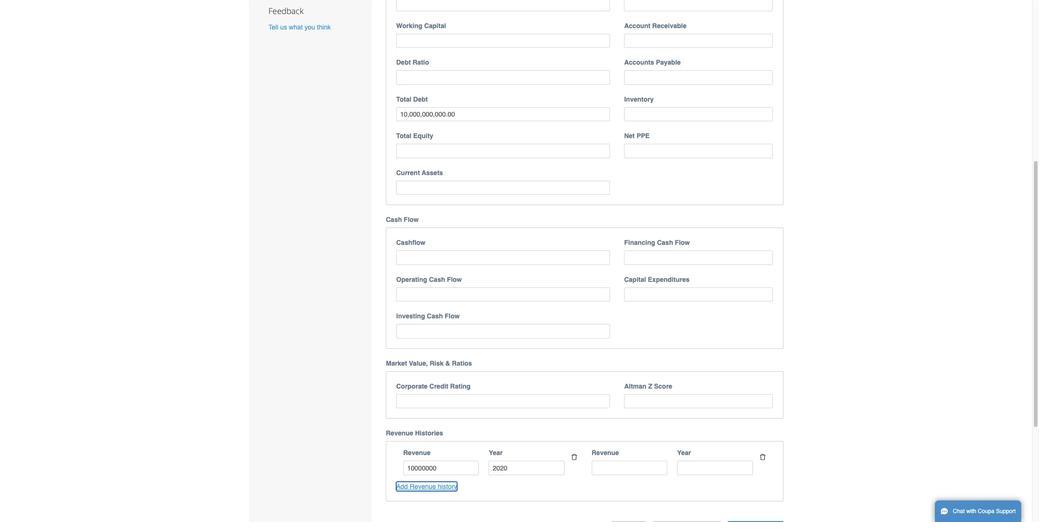 Task type: vqa. For each thing, say whether or not it's contained in the screenshot.
Equity
yes



Task type: describe. For each thing, give the bounding box(es) containing it.
add revenue history
[[396, 483, 457, 491]]

altman
[[624, 383, 647, 391]]

think
[[317, 24, 331, 31]]

total for total equity
[[396, 132, 412, 140]]

cash for investing cash flow
[[427, 313, 443, 321]]

investing cash flow
[[396, 313, 460, 321]]

ratios
[[452, 360, 472, 368]]

Inventory text field
[[624, 107, 773, 122]]

market
[[386, 360, 407, 368]]

net ppe
[[624, 132, 650, 140]]

payable
[[656, 59, 681, 66]]

tell us what you think
[[269, 24, 331, 31]]

Cashflow text field
[[396, 251, 610, 265]]

1 year from the left
[[489, 450, 503, 457]]

equity
[[413, 132, 433, 140]]

operating cash flow
[[396, 276, 462, 284]]

total for total debt
[[396, 96, 412, 103]]

flow for financing cash flow
[[675, 239, 690, 247]]

Investing Cash Flow text field
[[396, 325, 610, 339]]

us
[[280, 24, 287, 31]]

histories
[[415, 430, 443, 438]]

ratio
[[413, 59, 429, 66]]

history
[[438, 483, 457, 491]]

working
[[396, 22, 422, 29]]

feedback
[[269, 5, 304, 17]]

operating
[[396, 276, 427, 284]]

Corporate Credit Rating text field
[[396, 395, 610, 409]]

revenue text field for second year text field
[[592, 462, 667, 476]]

you
[[305, 24, 315, 31]]

account
[[624, 22, 651, 29]]

flow up the cashflow
[[404, 216, 419, 224]]

Net PPE text field
[[624, 144, 773, 158]]

chat with coupa support button
[[935, 501, 1022, 523]]

net
[[624, 132, 635, 140]]

Altman Z Score text field
[[624, 395, 773, 409]]

with
[[967, 509, 977, 515]]

account receivable
[[624, 22, 687, 29]]

total equity
[[396, 132, 433, 140]]

cash for financing cash flow
[[657, 239, 673, 247]]

z
[[648, 383, 652, 391]]

expenditures
[[648, 276, 690, 284]]

market value, risk & ratios
[[386, 360, 472, 368]]

ppe
[[637, 132, 650, 140]]

financing cash flow
[[624, 239, 690, 247]]

cashflow
[[396, 239, 426, 247]]

value,
[[409, 360, 428, 368]]

1 year text field from the left
[[489, 462, 565, 476]]

risk
[[430, 360, 444, 368]]

0 vertical spatial capital
[[424, 22, 446, 29]]

add revenue history button
[[396, 483, 457, 492]]

add
[[396, 483, 408, 491]]



Task type: locate. For each thing, give the bounding box(es) containing it.
tell
[[269, 24, 278, 31]]

Debt Ratio text field
[[396, 71, 610, 85]]

2 revenue text field from the left
[[592, 462, 667, 476]]

2 year from the left
[[677, 450, 691, 457]]

flow right operating
[[447, 276, 462, 284]]

tell us what you think button
[[269, 23, 331, 32]]

&
[[445, 360, 450, 368]]

current assets
[[396, 169, 443, 177]]

0 horizontal spatial capital
[[424, 22, 446, 29]]

0 horizontal spatial revenue text field
[[403, 462, 479, 476]]

capital
[[424, 22, 446, 29], [624, 276, 646, 284]]

inventory
[[624, 96, 654, 103]]

Accounts Payable text field
[[624, 71, 773, 85]]

debt ratio
[[396, 59, 429, 66]]

debt
[[396, 59, 411, 66], [413, 96, 428, 103]]

cash
[[386, 216, 402, 224], [657, 239, 673, 247], [429, 276, 445, 284], [427, 313, 443, 321]]

total
[[396, 96, 412, 103], [396, 132, 412, 140]]

1 total from the top
[[396, 96, 412, 103]]

revenue
[[386, 430, 413, 438], [403, 450, 431, 457], [592, 450, 619, 457], [410, 483, 436, 491]]

Total Equity text field
[[396, 144, 610, 158]]

receivable
[[652, 22, 687, 29]]

1 horizontal spatial year text field
[[677, 462, 753, 476]]

rating
[[450, 383, 471, 391]]

Total Assets text field
[[396, 0, 610, 11]]

score
[[654, 383, 673, 391]]

assets
[[422, 169, 443, 177]]

year
[[489, 450, 503, 457], [677, 450, 691, 457]]

altman z score
[[624, 383, 673, 391]]

1 vertical spatial capital
[[624, 276, 646, 284]]

cash right operating
[[429, 276, 445, 284]]

1 horizontal spatial year
[[677, 450, 691, 457]]

Working Capital text field
[[396, 34, 610, 48]]

Capital Expenditures text field
[[624, 288, 773, 302]]

1 horizontal spatial debt
[[413, 96, 428, 103]]

cash for operating cash flow
[[429, 276, 445, 284]]

flow for investing cash flow
[[445, 313, 460, 321]]

1 horizontal spatial revenue text field
[[592, 462, 667, 476]]

debt down ratio
[[413, 96, 428, 103]]

investing
[[396, 313, 425, 321]]

Account Receivable text field
[[624, 34, 773, 48]]

chat with coupa support
[[953, 509, 1016, 515]]

accounts
[[624, 59, 654, 66]]

revenue inside button
[[410, 483, 436, 491]]

support
[[996, 509, 1016, 515]]

financing
[[624, 239, 655, 247]]

capital expenditures
[[624, 276, 690, 284]]

0 vertical spatial debt
[[396, 59, 411, 66]]

1 vertical spatial debt
[[413, 96, 428, 103]]

current
[[396, 169, 420, 177]]

2 year text field from the left
[[677, 462, 753, 476]]

credit
[[430, 383, 448, 391]]

Revenue text field
[[403, 462, 479, 476], [592, 462, 667, 476]]

what
[[289, 24, 303, 31]]

capital left expenditures
[[624, 276, 646, 284]]

Year text field
[[489, 462, 565, 476], [677, 462, 753, 476]]

cash flow
[[386, 216, 419, 224]]

coupa
[[978, 509, 995, 515]]

corporate
[[396, 383, 428, 391]]

cash right investing
[[427, 313, 443, 321]]

cash right financing
[[657, 239, 673, 247]]

0 horizontal spatial year text field
[[489, 462, 565, 476]]

1 revenue text field from the left
[[403, 462, 479, 476]]

debt left ratio
[[396, 59, 411, 66]]

flow for operating cash flow
[[447, 276, 462, 284]]

revenue histories
[[386, 430, 443, 438]]

Financing Cash Flow text field
[[624, 251, 773, 265]]

flow up financing cash flow text field on the right of page
[[675, 239, 690, 247]]

Operating Cash Flow text field
[[396, 288, 610, 302]]

accounts payable
[[624, 59, 681, 66]]

cash up the cashflow
[[386, 216, 402, 224]]

0 horizontal spatial year
[[489, 450, 503, 457]]

chat
[[953, 509, 965, 515]]

flow
[[404, 216, 419, 224], [675, 239, 690, 247], [447, 276, 462, 284], [445, 313, 460, 321]]

revenue text field for first year text field
[[403, 462, 479, 476]]

2 total from the top
[[396, 132, 412, 140]]

0 horizontal spatial debt
[[396, 59, 411, 66]]

corporate credit rating
[[396, 383, 471, 391]]

flow right investing
[[445, 313, 460, 321]]

Current Assets text field
[[396, 181, 610, 195]]

Other Liabilities text field
[[624, 0, 773, 11]]

working capital
[[396, 22, 446, 29]]

total left equity
[[396, 132, 412, 140]]

1 horizontal spatial capital
[[624, 276, 646, 284]]

total down debt ratio
[[396, 96, 412, 103]]

1 vertical spatial total
[[396, 132, 412, 140]]

capital right working
[[424, 22, 446, 29]]

total debt
[[396, 96, 428, 103]]

0 vertical spatial total
[[396, 96, 412, 103]]

Total Debt text field
[[396, 107, 610, 122]]



